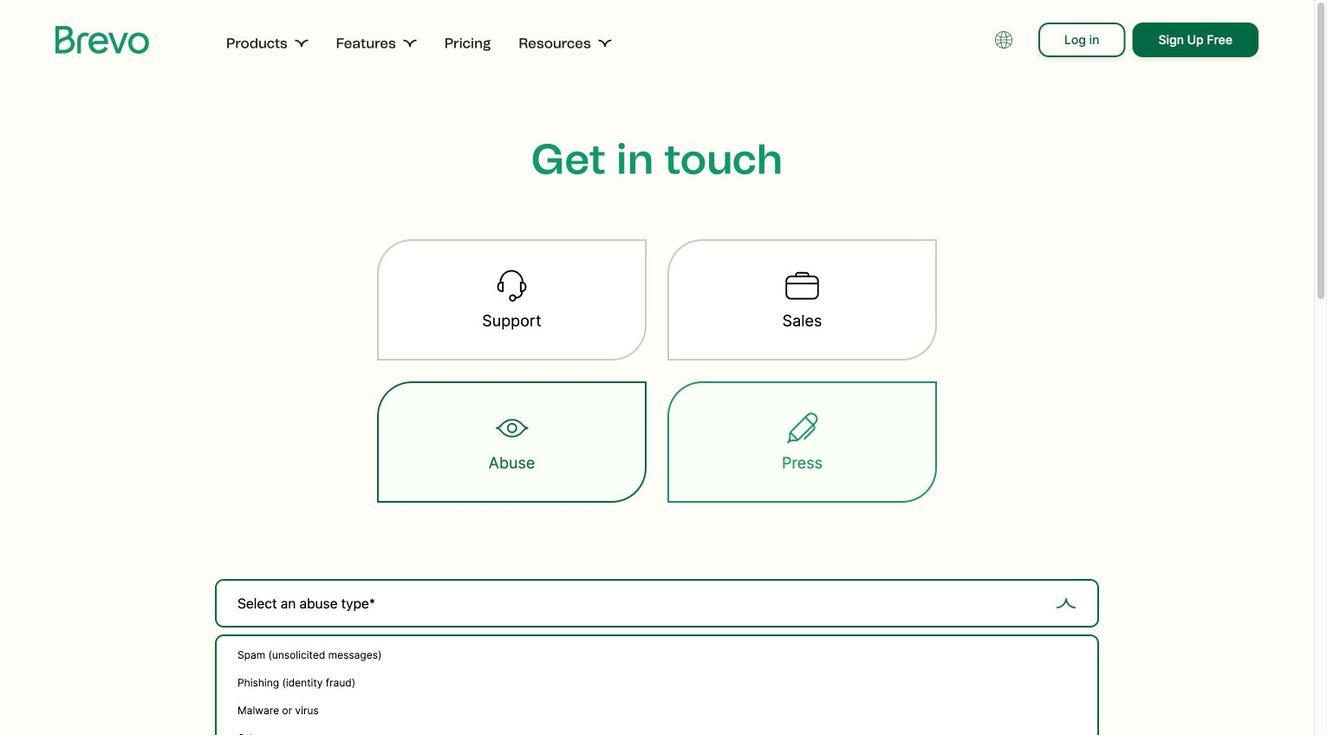 Task type: describe. For each thing, give the bounding box(es) containing it.
list box inside the contact us - report abuse element
[[215, 634, 1099, 735]]

button image
[[995, 31, 1012, 49]]

brevo image
[[55, 26, 150, 54]]

1 sm__vebsc image from the left
[[403, 36, 417, 50]]



Task type: locate. For each thing, give the bounding box(es) containing it.
contact us - report abuse element
[[104, 558, 1210, 735]]

sm__vebsc image
[[403, 36, 417, 50], [598, 36, 612, 50]]

0 horizontal spatial sm__vebsc image
[[403, 36, 417, 50]]

list box
[[215, 634, 1099, 735]]

sm__vebsc image
[[294, 36, 308, 50]]

1 horizontal spatial sm__vebsc image
[[598, 36, 612, 50]]

2 sm__vebsc image from the left
[[598, 36, 612, 50]]



Task type: vqa. For each thing, say whether or not it's contained in the screenshot.
sm__VEBsc image to the left
yes



